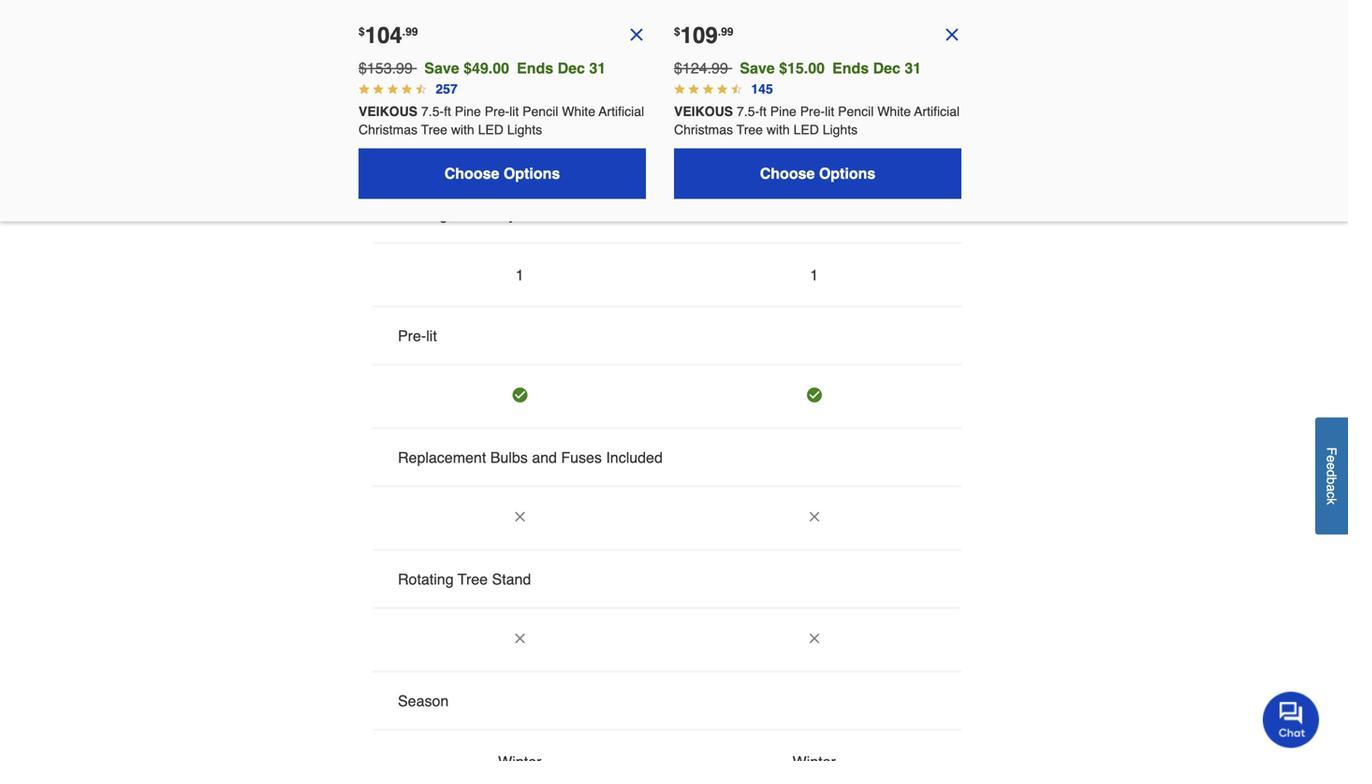 Task type: describe. For each thing, give the bounding box(es) containing it.
2 e from the top
[[1324, 462, 1339, 470]]

2 4.5 out of 5 stars element from the left
[[373, 83, 384, 95]]

0 horizontal spatial tree
[[421, 122, 447, 137]]

1 ft from the left
[[444, 104, 451, 119]]

1 1 from the left
[[516, 266, 524, 284]]

rotating tree stand
[[398, 571, 531, 588]]

. for 104
[[402, 25, 405, 38]]

3 4.5 out of 5 stars element from the left
[[387, 83, 398, 95]]

c
[[1324, 492, 1339, 498]]

2 choose from the left
[[760, 165, 815, 182]]

1 up from the left
[[545, 145, 562, 162]]

season
[[398, 692, 449, 710]]

2 with from the left
[[767, 122, 790, 137]]

3 4.5 out of 5 stars image from the left
[[401, 83, 412, 95]]

0 horizontal spatial pre-
[[398, 327, 426, 344]]

1 horizontal spatial no image
[[807, 631, 822, 646]]

$ 104 . 99
[[359, 22, 418, 48]]

6 4.5 out of 5 stars image from the left
[[717, 83, 728, 95]]

pre-lit
[[398, 327, 437, 344]]

2 christmas from the left
[[674, 122, 733, 137]]

257
[[436, 81, 458, 96]]

1 with from the left
[[451, 122, 474, 137]]

2 7.5-ft pine pre-lit pencil white artificial christmas tree with led lights from the left
[[674, 104, 963, 137]]

replacement bulbs and fuses included
[[398, 449, 663, 466]]

8 4.5 out of 5 stars element from the left
[[703, 83, 714, 95]]

dec for 104
[[558, 59, 585, 77]]

2 1 from the left
[[810, 266, 818, 284]]

5 4.5 out of 5 stars image from the left
[[703, 83, 714, 95]]

109
[[680, 22, 718, 48]]

fuses
[[561, 449, 602, 466]]

no image for 104
[[627, 25, 646, 44]]

99 for 104
[[405, 25, 418, 38]]

a
[[1324, 484, 1339, 492]]

package quantity
[[398, 205, 516, 223]]

10 4.5 out of 5 stars element from the left
[[731, 83, 742, 95]]

$153.99
[[359, 59, 413, 77]]

2 horizontal spatial pre-
[[800, 104, 825, 119]]

4 4.5 out of 5 stars element from the left
[[401, 83, 412, 95]]

k
[[1324, 498, 1339, 505]]

2 choose options button from the left
[[674, 149, 961, 199]]

2 white from the left
[[877, 104, 911, 119]]

1 e from the top
[[1324, 455, 1339, 462]]

2 led from the left
[[794, 122, 819, 137]]

0 horizontal spatial lit
[[426, 327, 437, 344]]

1 pine from the left
[[455, 104, 481, 119]]

2 pine from the left
[[770, 104, 797, 119]]

included
[[606, 449, 663, 466]]

145
[[751, 81, 773, 96]]

1 christmas from the left
[[359, 122, 418, 137]]

1 artificial from the left
[[599, 104, 644, 119]]

1 horizontal spatial lit
[[509, 104, 519, 119]]

1 led from the left
[[478, 122, 504, 137]]

f
[[1324, 447, 1339, 455]]

1 lights from the left
[[507, 122, 542, 137]]

$15.00
[[779, 59, 825, 77]]

1 rightside-up from the left
[[478, 145, 562, 162]]

dec for 109
[[873, 59, 901, 77]]

$ for 109
[[674, 25, 680, 38]]

replacement
[[398, 449, 486, 466]]

2 horizontal spatial tree
[[737, 122, 763, 137]]



Task type: locate. For each thing, give the bounding box(es) containing it.
save $15.00 ends dec 31
[[740, 59, 921, 77]]

dec right $49.00
[[558, 59, 585, 77]]

99
[[405, 25, 418, 38], [721, 25, 733, 38]]

ends for 104
[[517, 59, 553, 77]]

6 4.5 out of 5 stars element from the left
[[674, 83, 685, 95]]

0 horizontal spatial no image
[[627, 25, 646, 44]]

2 rightside-up from the left
[[772, 145, 856, 162]]

choose options
[[444, 165, 560, 182], [760, 165, 876, 182]]

1 choose options from the left
[[444, 165, 560, 182]]

1 pencil from the left
[[523, 104, 558, 119]]

7.5-
[[421, 104, 444, 119], [737, 104, 759, 119]]

pine down 257
[[455, 104, 481, 119]]

31
[[589, 59, 606, 77], [905, 59, 921, 77]]

rightside-up down 145
[[772, 145, 856, 162]]

ft down 145
[[759, 104, 767, 119]]

2 . from the left
[[718, 25, 721, 38]]

1 4.5 out of 5 stars image from the left
[[373, 83, 384, 95]]

2 ft from the left
[[759, 104, 767, 119]]

0 horizontal spatial pencil
[[523, 104, 558, 119]]

104
[[365, 22, 402, 48]]

lights down save $49.00 ends dec 31
[[507, 122, 542, 137]]

2 $ from the left
[[674, 25, 680, 38]]

1 horizontal spatial options
[[819, 165, 876, 182]]

options for 2nd choose options button
[[819, 165, 876, 182]]

99 right 109
[[721, 25, 733, 38]]

7.5- down 145
[[737, 104, 759, 119]]

2 4.5 out of 5 stars image from the left
[[415, 83, 427, 95]]

2 pencil from the left
[[838, 104, 874, 119]]

0 horizontal spatial save
[[424, 59, 459, 77]]

1 horizontal spatial choose
[[760, 165, 815, 182]]

2 31 from the left
[[905, 59, 921, 77]]

f e e d b a c k
[[1324, 447, 1339, 505]]

led down $49.00
[[478, 122, 504, 137]]

2 horizontal spatial lit
[[825, 104, 834, 119]]

1 horizontal spatial lights
[[823, 122, 858, 137]]

veikous down $153.99
[[359, 104, 418, 119]]

christmas
[[359, 122, 418, 137], [674, 122, 733, 137]]

up
[[545, 145, 562, 162], [840, 145, 856, 162]]

pencil down "save $15.00 ends dec 31"
[[838, 104, 874, 119]]

1 4.5 out of 5 stars image from the left
[[359, 83, 370, 95]]

1 7.5-ft pine pre-lit pencil white artificial christmas tree with led lights from the left
[[359, 104, 648, 137]]

lights down "save $15.00 ends dec 31"
[[823, 122, 858, 137]]

99 inside $ 109 . 99
[[721, 25, 733, 38]]

$ up $153.99
[[359, 25, 365, 38]]

rightside-up
[[478, 145, 562, 162], [772, 145, 856, 162]]

pine down 145
[[770, 104, 797, 119]]

pre-
[[485, 104, 509, 119], [800, 104, 825, 119], [398, 327, 426, 344]]

ft down 257
[[444, 104, 451, 119]]

0 horizontal spatial led
[[478, 122, 504, 137]]

no image
[[627, 25, 646, 44], [943, 25, 961, 44], [807, 631, 822, 646]]

choose options for 2nd choose options button
[[760, 165, 876, 182]]

$49.00
[[464, 59, 509, 77]]

$ for 104
[[359, 25, 365, 38]]

2 lights from the left
[[823, 122, 858, 137]]

1 horizontal spatial pre-
[[485, 104, 509, 119]]

choose
[[444, 165, 499, 182], [760, 165, 815, 182]]

7.5-ft pine pre-lit pencil white artificial christmas tree with led lights
[[359, 104, 648, 137], [674, 104, 963, 137]]

5 4.5 out of 5 stars element from the left
[[415, 83, 427, 95]]

. for 109
[[718, 25, 721, 38]]

0 horizontal spatial 31
[[589, 59, 606, 77]]

1 choose options button from the left
[[359, 149, 646, 199]]

e up b
[[1324, 462, 1339, 470]]

1 horizontal spatial save
[[740, 59, 775, 77]]

4.5 out of 5 stars image
[[373, 83, 384, 95], [387, 83, 398, 95], [401, 83, 412, 95], [674, 83, 685, 95], [703, 83, 714, 95], [717, 83, 728, 95]]

options
[[504, 165, 560, 182], [819, 165, 876, 182]]

0 horizontal spatial ends
[[517, 59, 553, 77]]

.
[[402, 25, 405, 38], [718, 25, 721, 38]]

lit
[[509, 104, 519, 119], [825, 104, 834, 119], [426, 327, 437, 344]]

white down "save $15.00 ends dec 31"
[[877, 104, 911, 119]]

. inside $ 109 . 99
[[718, 25, 721, 38]]

4.5 out of 5 stars image down $124.99
[[688, 83, 700, 95]]

1 4.5 out of 5 stars element from the left
[[359, 83, 370, 95]]

0 horizontal spatial pine
[[455, 104, 481, 119]]

1 horizontal spatial dec
[[873, 59, 901, 77]]

dec
[[558, 59, 585, 77], [873, 59, 901, 77]]

tree down 257
[[421, 122, 447, 137]]

tree left 'stand'
[[458, 571, 488, 588]]

0 horizontal spatial rightside-up
[[478, 145, 562, 162]]

0 horizontal spatial $
[[359, 25, 365, 38]]

0 horizontal spatial ft
[[444, 104, 451, 119]]

0 horizontal spatial veikous
[[359, 104, 418, 119]]

0 horizontal spatial choose
[[444, 165, 499, 182]]

ends right $15.00
[[832, 59, 869, 77]]

up down save $49.00 ends dec 31
[[545, 145, 562, 162]]

1 horizontal spatial led
[[794, 122, 819, 137]]

ends for 109
[[832, 59, 869, 77]]

1 choose from the left
[[444, 165, 499, 182]]

stand
[[492, 571, 531, 588]]

0 horizontal spatial rightside-
[[478, 145, 545, 162]]

4.5 out of 5 stars image for tenth 4.5 out of 5 stars element from left
[[731, 83, 742, 95]]

save for 109
[[740, 59, 775, 77]]

4.5 out of 5 stars image left 257
[[415, 83, 427, 95]]

ends right $49.00
[[517, 59, 553, 77]]

. up $124.99
[[718, 25, 721, 38]]

choose options button
[[359, 149, 646, 199], [674, 149, 961, 199]]

1 . from the left
[[402, 25, 405, 38]]

lights
[[507, 122, 542, 137], [823, 122, 858, 137]]

choose options for first choose options button from the left
[[444, 165, 560, 182]]

options for first choose options button from the left
[[504, 165, 560, 182]]

0 horizontal spatial 99
[[405, 25, 418, 38]]

1 horizontal spatial christmas
[[674, 122, 733, 137]]

1 horizontal spatial 7.5-ft pine pre-lit pencil white artificial christmas tree with led lights
[[674, 104, 963, 137]]

2 options from the left
[[819, 165, 876, 182]]

31 for 109
[[905, 59, 921, 77]]

pencil down save $49.00 ends dec 31
[[523, 104, 558, 119]]

artificial
[[599, 104, 644, 119], [914, 104, 960, 119]]

2 artificial from the left
[[914, 104, 960, 119]]

save $49.00 ends dec 31
[[424, 59, 606, 77]]

1 horizontal spatial up
[[840, 145, 856, 162]]

$ inside $ 109 . 99
[[674, 25, 680, 38]]

1 horizontal spatial white
[[877, 104, 911, 119]]

1 horizontal spatial 31
[[905, 59, 921, 77]]

7.5-ft pine pre-lit pencil white artificial christmas tree with led lights down save $49.00 ends dec 31
[[359, 104, 648, 137]]

chat invite button image
[[1263, 691, 1320, 748]]

bulbs
[[490, 449, 528, 466]]

white down save $49.00 ends dec 31
[[562, 104, 595, 119]]

package
[[398, 205, 456, 223]]

veikous down $124.99
[[674, 104, 733, 119]]

2 choose options from the left
[[760, 165, 876, 182]]

0 horizontal spatial options
[[504, 165, 560, 182]]

1 horizontal spatial pine
[[770, 104, 797, 119]]

1 horizontal spatial ft
[[759, 104, 767, 119]]

1 $ from the left
[[359, 25, 365, 38]]

rightside-
[[478, 145, 545, 162], [772, 145, 840, 162]]

rightside-up up quantity
[[478, 145, 562, 162]]

$ 109 . 99
[[674, 22, 733, 48]]

1 horizontal spatial pencil
[[838, 104, 874, 119]]

pencil
[[523, 104, 558, 119], [838, 104, 874, 119]]

4.5 out of 5 stars image left 145
[[731, 83, 742, 95]]

4.5 out of 5 stars element
[[359, 83, 370, 95], [373, 83, 384, 95], [387, 83, 398, 95], [401, 83, 412, 95], [415, 83, 427, 95], [674, 83, 685, 95], [688, 83, 700, 95], [703, 83, 714, 95], [717, 83, 728, 95], [731, 83, 742, 95]]

christmas down $153.99
[[359, 122, 418, 137]]

1 horizontal spatial rightside-up
[[772, 145, 856, 162]]

b
[[1324, 477, 1339, 484]]

0 horizontal spatial lights
[[507, 122, 542, 137]]

yes image
[[807, 388, 822, 403]]

2 4.5 out of 5 stars image from the left
[[387, 83, 398, 95]]

1 horizontal spatial tree
[[458, 571, 488, 588]]

. inside $ 104 . 99
[[402, 25, 405, 38]]

2 up from the left
[[840, 145, 856, 162]]

rightside- down 145
[[772, 145, 840, 162]]

7 4.5 out of 5 stars element from the left
[[688, 83, 700, 95]]

0 horizontal spatial .
[[402, 25, 405, 38]]

1 horizontal spatial 99
[[721, 25, 733, 38]]

1 horizontal spatial ends
[[832, 59, 869, 77]]

0 horizontal spatial christmas
[[359, 122, 418, 137]]

choose down 145
[[760, 165, 815, 182]]

4 4.5 out of 5 stars image from the left
[[674, 83, 685, 95]]

d
[[1324, 470, 1339, 477]]

2 rightside- from the left
[[772, 145, 840, 162]]

1 horizontal spatial .
[[718, 25, 721, 38]]

0 horizontal spatial choose options
[[444, 165, 560, 182]]

1 rightside- from the left
[[478, 145, 545, 162]]

with down 257
[[451, 122, 474, 137]]

1 horizontal spatial choose options button
[[674, 149, 961, 199]]

with
[[451, 122, 474, 137], [767, 122, 790, 137]]

tree
[[421, 122, 447, 137], [737, 122, 763, 137], [458, 571, 488, 588]]

1 horizontal spatial 1
[[810, 266, 818, 284]]

ft
[[444, 104, 451, 119], [759, 104, 767, 119]]

1 horizontal spatial rightside-
[[772, 145, 840, 162]]

0 horizontal spatial 7.5-
[[421, 104, 444, 119]]

99 for 109
[[721, 25, 733, 38]]

1 save from the left
[[424, 59, 459, 77]]

4.5 out of 5 stars image for seventh 4.5 out of 5 stars element from the left
[[688, 83, 700, 95]]

and
[[532, 449, 557, 466]]

$
[[359, 25, 365, 38], [674, 25, 680, 38]]

. up $153.99
[[402, 25, 405, 38]]

1 horizontal spatial choose options
[[760, 165, 876, 182]]

christmas down $124.99
[[674, 122, 733, 137]]

with down 145
[[767, 122, 790, 137]]

0 horizontal spatial 7.5-ft pine pre-lit pencil white artificial christmas tree with led lights
[[359, 104, 648, 137]]

2 99 from the left
[[721, 25, 733, 38]]

1 veikous from the left
[[359, 104, 418, 119]]

9 4.5 out of 5 stars element from the left
[[717, 83, 728, 95]]

$124.99
[[674, 59, 728, 77]]

0 horizontal spatial artificial
[[599, 104, 644, 119]]

rotating
[[398, 571, 454, 588]]

1 99 from the left
[[405, 25, 418, 38]]

2 horizontal spatial no image
[[943, 25, 961, 44]]

1 options from the left
[[504, 165, 560, 182]]

4.5 out of 5 stars image for tenth 4.5 out of 5 stars element from the right
[[359, 83, 370, 95]]

99 inside $ 104 . 99
[[405, 25, 418, 38]]

7.5- down 257
[[421, 104, 444, 119]]

3 4.5 out of 5 stars image from the left
[[688, 83, 700, 95]]

1 white from the left
[[562, 104, 595, 119]]

yes image
[[512, 388, 527, 403]]

1 horizontal spatial with
[[767, 122, 790, 137]]

1 7.5- from the left
[[421, 104, 444, 119]]

white
[[562, 104, 595, 119], [877, 104, 911, 119]]

$ inside $ 104 . 99
[[359, 25, 365, 38]]

4.5 out of 5 stars image down $153.99
[[359, 83, 370, 95]]

4 4.5 out of 5 stars image from the left
[[731, 83, 742, 95]]

$ up $124.99
[[674, 25, 680, 38]]

1
[[516, 266, 524, 284], [810, 266, 818, 284]]

0 horizontal spatial up
[[545, 145, 562, 162]]

4.5 out of 5 stars image for 5th 4.5 out of 5 stars element from the left
[[415, 83, 427, 95]]

ends
[[517, 59, 553, 77], [832, 59, 869, 77]]

tree down 145
[[737, 122, 763, 137]]

1 horizontal spatial artificial
[[914, 104, 960, 119]]

save up 145
[[740, 59, 775, 77]]

2 7.5- from the left
[[737, 104, 759, 119]]

led down $15.00
[[794, 122, 819, 137]]

1 ends from the left
[[517, 59, 553, 77]]

choose up package quantity in the left of the page
[[444, 165, 499, 182]]

pine
[[455, 104, 481, 119], [770, 104, 797, 119]]

0 horizontal spatial white
[[562, 104, 595, 119]]

2 veikous from the left
[[674, 104, 733, 119]]

0 horizontal spatial 1
[[516, 266, 524, 284]]

1 dec from the left
[[558, 59, 585, 77]]

2 save from the left
[[740, 59, 775, 77]]

4.5 out of 5 stars image
[[359, 83, 370, 95], [415, 83, 427, 95], [688, 83, 700, 95], [731, 83, 742, 95]]

1 horizontal spatial veikous
[[674, 104, 733, 119]]

save up 257
[[424, 59, 459, 77]]

0 horizontal spatial with
[[451, 122, 474, 137]]

1 horizontal spatial 7.5-
[[737, 104, 759, 119]]

1 horizontal spatial $
[[674, 25, 680, 38]]

rightside- up quantity
[[478, 145, 545, 162]]

dec right $15.00
[[873, 59, 901, 77]]

7.5-ft pine pre-lit pencil white artificial christmas tree with led lights down "save $15.00 ends dec 31"
[[674, 104, 963, 137]]

2 ends from the left
[[832, 59, 869, 77]]

save
[[424, 59, 459, 77], [740, 59, 775, 77]]

e
[[1324, 455, 1339, 462], [1324, 462, 1339, 470]]

1 31 from the left
[[589, 59, 606, 77]]

31 for 104
[[589, 59, 606, 77]]

2 dec from the left
[[873, 59, 901, 77]]

up down "save $15.00 ends dec 31"
[[840, 145, 856, 162]]

no image
[[512, 509, 527, 524], [807, 509, 822, 524], [512, 631, 527, 646]]

led
[[478, 122, 504, 137], [794, 122, 819, 137]]

quantity
[[460, 205, 516, 223]]

save for 104
[[424, 59, 459, 77]]

f e e d b a c k button
[[1315, 417, 1348, 534]]

99 right 104
[[405, 25, 418, 38]]

veikous
[[359, 104, 418, 119], [674, 104, 733, 119]]

no image for 109
[[943, 25, 961, 44]]

e up d at bottom right
[[1324, 455, 1339, 462]]

0 horizontal spatial dec
[[558, 59, 585, 77]]

0 horizontal spatial choose options button
[[359, 149, 646, 199]]



Task type: vqa. For each thing, say whether or not it's contained in the screenshot.
the leftmost $
yes



